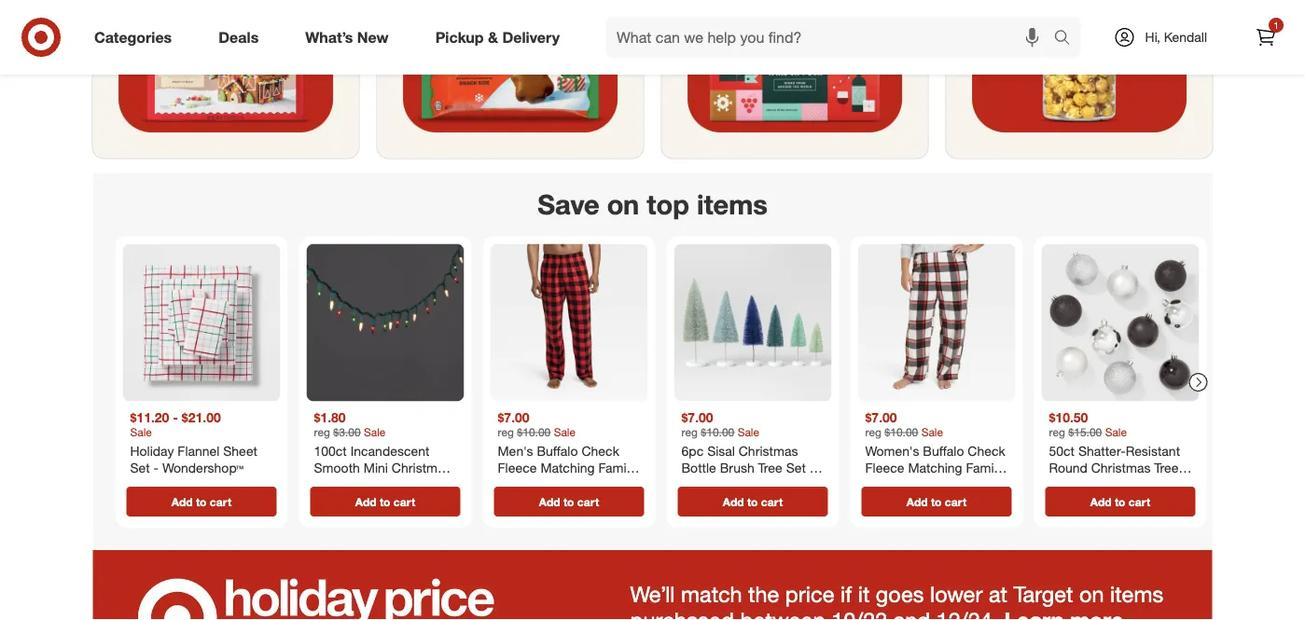 Task type: describe. For each thing, give the bounding box(es) containing it.
reg for 50ct shatter-resistant round christmas tree ornament set - wondershop™ image
[[1050, 426, 1066, 440]]

$10.00 inside $7.00 reg $10.00 sale 6pc sisal christmas bottle brush tree set - wondershop™
[[701, 426, 735, 440]]

carousel region
[[93, 173, 1213, 551]]

$10.00 for women's buffalo check fleece matching family pajama pants - wondershop™ black "image" on the right of the page
[[885, 426, 919, 440]]

$7.00 reg $10.00 sale 6pc sisal christmas bottle brush tree set - wondershop™
[[682, 409, 815, 492]]

goes
[[876, 581, 925, 608]]

sisal
[[708, 443, 735, 460]]

cart for add to cart button related to holiday flannel sheet set - wondershop™ image
[[210, 495, 232, 509]]

wondershop™ inside $11.20 - $21.00 sale holiday flannel sheet set - wondershop™
[[162, 460, 244, 476]]

to for holiday flannel sheet set - wondershop™ image
[[196, 495, 207, 509]]

add for women's buffalo check fleece matching family pajama pants - wondershop™ black "image" on the right of the page
[[907, 495, 928, 509]]

between
[[741, 607, 826, 621]]

$7.00 for women's buffalo check fleece matching family pajama pants - wondershop™ black "image" on the right of the page
[[866, 409, 898, 426]]

save
[[538, 188, 600, 221]]

1
[[1274, 19, 1280, 31]]

add for 50ct shatter-resistant round christmas tree ornament set - wondershop™ image
[[1091, 495, 1112, 509]]

kendall
[[1165, 29, 1208, 45]]

to for women's buffalo check fleece matching family pajama pants - wondershop™ black "image" on the right of the page
[[932, 495, 942, 509]]

sale for men's buffalo check fleece matching family pajama pants - wondershop™ red image at the left of page
[[554, 426, 576, 440]]

to for 6pc sisal christmas bottle brush tree set - wondershop™ image
[[748, 495, 758, 509]]

items inside we'll match the price if it goes lower at target on items purchased between 10/22 and 12/24.
[[1111, 581, 1164, 608]]

1 link
[[1246, 17, 1287, 58]]

$7.00 reg $10.00 sale for men's buffalo check fleece matching family pajama pants - wondershop™ red image at the left of page
[[498, 409, 576, 440]]

what's new
[[305, 28, 389, 46]]

deals
[[219, 28, 259, 46]]

sale for 50ct shatter-resistant round christmas tree ornament set - wondershop™ image
[[1106, 426, 1128, 440]]

to for 50ct shatter-resistant round christmas tree ornament set - wondershop™ image
[[1115, 495, 1126, 509]]

wondershop™ inside $7.00 reg $10.00 sale 6pc sisal christmas bottle brush tree set - wondershop™
[[682, 476, 763, 492]]

add to cart for add to cart button associated with men's buffalo check fleece matching family pajama pants - wondershop™ red image at the left of page
[[539, 495, 599, 509]]

the
[[749, 581, 780, 608]]

$7.00 reg $10.00 sale for women's buffalo check fleece matching family pajama pants - wondershop™ black "image" on the right of the page
[[866, 409, 944, 440]]

flannel
[[178, 443, 220, 460]]

6pc
[[682, 443, 704, 460]]

12/24.
[[937, 607, 999, 621]]

$11.20 - $21.00 sale holiday flannel sheet set - wondershop™
[[130, 409, 258, 476]]

cart for 50ct shatter-resistant round christmas tree ornament set - wondershop™ image's add to cart button
[[1129, 495, 1151, 509]]

pickup & delivery link
[[420, 17, 583, 58]]

$1.80 reg $3.00 sale
[[314, 409, 386, 440]]

add to cart button for 6pc sisal christmas bottle brush tree set - wondershop™ image
[[678, 487, 828, 517]]

reg for women's buffalo check fleece matching family pajama pants - wondershop™ black "image" on the right of the page
[[866, 426, 882, 440]]

sale inside $7.00 reg $10.00 sale 6pc sisal christmas bottle brush tree set - wondershop™
[[738, 426, 760, 440]]

add to cart button for 100ct incandescent smooth mini christmas string lights red/green/white with green wire - wondershop™ image
[[310, 487, 461, 517]]

items inside carousel region
[[697, 188, 768, 221]]

categories link
[[78, 17, 195, 58]]

add for 6pc sisal christmas bottle brush tree set - wondershop™ image
[[723, 495, 745, 509]]

hi, kendall
[[1146, 29, 1208, 45]]

pickup & delivery
[[436, 28, 560, 46]]

target
[[1014, 581, 1074, 608]]

save on top items
[[538, 188, 768, 221]]

100ct incandescent smooth mini christmas string lights red/green/white with green wire - wondershop™ image
[[307, 244, 464, 402]]

delivery
[[503, 28, 560, 46]]

add to cart button for men's buffalo check fleece matching family pajama pants - wondershop™ red image at the left of page
[[494, 487, 645, 517]]

add to cart for 100ct incandescent smooth mini christmas string lights red/green/white with green wire - wondershop™ image's add to cart button
[[356, 495, 416, 509]]

holiday flannel sheet set - wondershop™ image
[[123, 244, 281, 402]]

set inside $11.20 - $21.00 sale holiday flannel sheet set - wondershop™
[[130, 460, 150, 476]]

set inside $7.00 reg $10.00 sale 6pc sisal christmas bottle brush tree set - wondershop™
[[787, 460, 806, 476]]

$1.80
[[314, 409, 346, 426]]

to for 100ct incandescent smooth mini christmas string lights red/green/white with green wire - wondershop™ image
[[380, 495, 391, 509]]

add for holiday flannel sheet set - wondershop™ image
[[172, 495, 193, 509]]



Task type: locate. For each thing, give the bounding box(es) containing it.
$7.00
[[498, 409, 530, 426], [682, 409, 714, 426], [866, 409, 898, 426]]

$3.00
[[334, 426, 361, 440]]

3 $7.00 from the left
[[866, 409, 898, 426]]

purchased
[[631, 607, 735, 621]]

target holiday price match guarantee image
[[93, 551, 1213, 621]]

$15.00
[[1069, 426, 1103, 440]]

1 horizontal spatial on
[[1080, 581, 1105, 608]]

- right the tree
[[810, 460, 815, 476]]

1 horizontal spatial set
[[787, 460, 806, 476]]

at
[[989, 581, 1008, 608]]

2 to from the left
[[380, 495, 391, 509]]

what's
[[305, 28, 353, 46]]

1 horizontal spatial items
[[1111, 581, 1164, 608]]

add for men's buffalo check fleece matching family pajama pants - wondershop™ red image at the left of page
[[539, 495, 561, 509]]

$7.00 for men's buffalo check fleece matching family pajama pants - wondershop™ red image at the left of page
[[498, 409, 530, 426]]

to for men's buffalo check fleece matching family pajama pants - wondershop™ red image at the left of page
[[564, 495, 575, 509]]

1 set from the left
[[130, 460, 150, 476]]

1 to from the left
[[196, 495, 207, 509]]

and
[[894, 607, 931, 621]]

new
[[357, 28, 389, 46]]

1 horizontal spatial -
[[173, 409, 178, 426]]

search button
[[1046, 17, 1091, 62]]

set down the $11.20
[[130, 460, 150, 476]]

1 reg from the left
[[314, 426, 330, 440]]

on inside carousel region
[[607, 188, 640, 221]]

reg for 100ct incandescent smooth mini christmas string lights red/green/white with green wire - wondershop™ image
[[314, 426, 330, 440]]

3 sale from the left
[[554, 426, 576, 440]]

$7.00 inside $7.00 reg $10.00 sale 6pc sisal christmas bottle brush tree set - wondershop™
[[682, 409, 714, 426]]

0 horizontal spatial items
[[697, 188, 768, 221]]

6 add from the left
[[1091, 495, 1112, 509]]

reg for men's buffalo check fleece matching family pajama pants - wondershop™ red image at the left of page
[[498, 426, 514, 440]]

to
[[196, 495, 207, 509], [380, 495, 391, 509], [564, 495, 575, 509], [748, 495, 758, 509], [932, 495, 942, 509], [1115, 495, 1126, 509]]

top
[[647, 188, 690, 221]]

$21.00
[[182, 409, 221, 426]]

christmas
[[739, 443, 799, 460]]

3 to from the left
[[564, 495, 575, 509]]

2 horizontal spatial $10.00
[[885, 426, 919, 440]]

wondershop™
[[162, 460, 244, 476], [682, 476, 763, 492]]

- inside $7.00 reg $10.00 sale 6pc sisal christmas bottle brush tree set - wondershop™
[[810, 460, 815, 476]]

wondershop™ down $21.00 at the bottom left of page
[[162, 460, 244, 476]]

2 add to cart button from the left
[[310, 487, 461, 517]]

4 add from the left
[[723, 495, 745, 509]]

3 reg from the left
[[682, 426, 698, 440]]

sale
[[130, 426, 152, 440], [364, 426, 386, 440], [554, 426, 576, 440], [738, 426, 760, 440], [922, 426, 944, 440], [1106, 426, 1128, 440]]

cart for add to cart button associated with 6pc sisal christmas bottle brush tree set - wondershop™ image
[[762, 495, 783, 509]]

price
[[786, 581, 835, 608]]

lower
[[931, 581, 983, 608]]

3 $10.00 from the left
[[885, 426, 919, 440]]

1 $7.00 from the left
[[498, 409, 530, 426]]

1 horizontal spatial wondershop™
[[682, 476, 763, 492]]

what's new link
[[290, 17, 412, 58]]

0 horizontal spatial $7.00
[[498, 409, 530, 426]]

add to cart for women's buffalo check fleece matching family pajama pants - wondershop™ black "image" on the right of the page's add to cart button
[[907, 495, 967, 509]]

0 horizontal spatial wondershop™
[[162, 460, 244, 476]]

add to cart for 50ct shatter-resistant round christmas tree ornament set - wondershop™ image's add to cart button
[[1091, 495, 1151, 509]]

if
[[841, 581, 852, 608]]

5 reg from the left
[[1050, 426, 1066, 440]]

6 add to cart button from the left
[[1046, 487, 1196, 517]]

holiday
[[130, 443, 174, 460]]

0 horizontal spatial $10.00
[[517, 426, 551, 440]]

cart for 100ct incandescent smooth mini christmas string lights red/green/white with green wire - wondershop™ image's add to cart button
[[394, 495, 416, 509]]

1 add to cart from the left
[[172, 495, 232, 509]]

sale inside $10.50 reg $15.00 sale
[[1106, 426, 1128, 440]]

1 horizontal spatial $7.00
[[682, 409, 714, 426]]

match
[[682, 581, 743, 608]]

add to cart button
[[126, 487, 277, 517], [310, 487, 461, 517], [494, 487, 645, 517], [678, 487, 828, 517], [862, 487, 1012, 517], [1046, 487, 1196, 517]]

2 add from the left
[[356, 495, 377, 509]]

cart
[[210, 495, 232, 509], [394, 495, 416, 509], [578, 495, 599, 509], [762, 495, 783, 509], [945, 495, 967, 509], [1129, 495, 1151, 509]]

add to cart button for 50ct shatter-resistant round christmas tree ornament set - wondershop™ image
[[1046, 487, 1196, 517]]

4 add to cart from the left
[[723, 495, 783, 509]]

on inside we'll match the price if it goes lower at target on items purchased between 10/22 and 12/24.
[[1080, 581, 1105, 608]]

0 horizontal spatial $7.00 reg $10.00 sale
[[498, 409, 576, 440]]

1 $10.00 from the left
[[517, 426, 551, 440]]

3 add to cart from the left
[[539, 495, 599, 509]]

5 add from the left
[[907, 495, 928, 509]]

2 set from the left
[[787, 460, 806, 476]]

5 add to cart from the left
[[907, 495, 967, 509]]

$10.00
[[517, 426, 551, 440], [701, 426, 735, 440], [885, 426, 919, 440]]

5 cart from the left
[[945, 495, 967, 509]]

we'll match the price if it goes lower at target on items purchased between 10/22 and 12/24. link
[[93, 551, 1213, 621]]

categories
[[94, 28, 172, 46]]

1 sale from the left
[[130, 426, 152, 440]]

on right target
[[1080, 581, 1105, 608]]

50ct shatter-resistant round christmas tree ornament set - wondershop™ image
[[1042, 244, 1200, 402]]

5 sale from the left
[[922, 426, 944, 440]]

set right the tree
[[787, 460, 806, 476]]

5 to from the left
[[932, 495, 942, 509]]

0 horizontal spatial on
[[607, 188, 640, 221]]

1 horizontal spatial $7.00 reg $10.00 sale
[[866, 409, 944, 440]]

add to cart for add to cart button associated with 6pc sisal christmas bottle brush tree set - wondershop™ image
[[723, 495, 783, 509]]

0 horizontal spatial set
[[130, 460, 150, 476]]

on left top
[[607, 188, 640, 221]]

10/22
[[832, 607, 888, 621]]

2 $7.00 from the left
[[682, 409, 714, 426]]

$10.00 for men's buffalo check fleece matching family pajama pants - wondershop™ red image at the left of page
[[517, 426, 551, 440]]

wondershop™ down sisal
[[682, 476, 763, 492]]

4 cart from the left
[[762, 495, 783, 509]]

deals link
[[203, 17, 282, 58]]

cart for women's buffalo check fleece matching family pajama pants - wondershop™ black "image" on the right of the page's add to cart button
[[945, 495, 967, 509]]

3 cart from the left
[[578, 495, 599, 509]]

search
[[1046, 30, 1091, 48]]

hi,
[[1146, 29, 1161, 45]]

sale for women's buffalo check fleece matching family pajama pants - wondershop™ black "image" on the right of the page
[[922, 426, 944, 440]]

4 to from the left
[[748, 495, 758, 509]]

2 cart from the left
[[394, 495, 416, 509]]

0 vertical spatial items
[[697, 188, 768, 221]]

$7.00 reg $10.00 sale
[[498, 409, 576, 440], [866, 409, 944, 440]]

6 add to cart from the left
[[1091, 495, 1151, 509]]

3 add to cart button from the left
[[494, 487, 645, 517]]

1 vertical spatial items
[[1111, 581, 1164, 608]]

pickup
[[436, 28, 484, 46]]

1 horizontal spatial $10.00
[[701, 426, 735, 440]]

2 $10.00 from the left
[[701, 426, 735, 440]]

- left $21.00 at the bottom left of page
[[173, 409, 178, 426]]

2 reg from the left
[[498, 426, 514, 440]]

add to cart button for holiday flannel sheet set - wondershop™ image
[[126, 487, 277, 517]]

sale inside $1.80 reg $3.00 sale
[[364, 426, 386, 440]]

2 add to cart from the left
[[356, 495, 416, 509]]

on
[[607, 188, 640, 221], [1080, 581, 1105, 608]]

reg inside $10.50 reg $15.00 sale
[[1050, 426, 1066, 440]]

we'll match the price if it goes lower at target on items purchased between 10/22 and 12/24.
[[631, 581, 1164, 621]]

add to cart
[[172, 495, 232, 509], [356, 495, 416, 509], [539, 495, 599, 509], [723, 495, 783, 509], [907, 495, 967, 509], [1091, 495, 1151, 509]]

items
[[697, 188, 768, 221], [1111, 581, 1164, 608]]

reg inside $1.80 reg $3.00 sale
[[314, 426, 330, 440]]

add
[[172, 495, 193, 509], [356, 495, 377, 509], [539, 495, 561, 509], [723, 495, 745, 509], [907, 495, 928, 509], [1091, 495, 1112, 509]]

men's buffalo check fleece matching family pajama pants - wondershop™ red image
[[491, 244, 648, 402]]

brush
[[720, 460, 755, 476]]

2 sale from the left
[[364, 426, 386, 440]]

add for 100ct incandescent smooth mini christmas string lights red/green/white with green wire - wondershop™ image
[[356, 495, 377, 509]]

2 horizontal spatial -
[[810, 460, 815, 476]]

What can we help you find? suggestions appear below search field
[[606, 17, 1059, 58]]

4 add to cart button from the left
[[678, 487, 828, 517]]

1 vertical spatial on
[[1080, 581, 1105, 608]]

0 horizontal spatial -
[[154, 460, 159, 476]]

2 horizontal spatial $7.00
[[866, 409, 898, 426]]

1 cart from the left
[[210, 495, 232, 509]]

-
[[173, 409, 178, 426], [154, 460, 159, 476], [810, 460, 815, 476]]

$10.50
[[1050, 409, 1089, 426]]

reg inside $7.00 reg $10.00 sale 6pc sisal christmas bottle brush tree set - wondershop™
[[682, 426, 698, 440]]

4 sale from the left
[[738, 426, 760, 440]]

4 reg from the left
[[866, 426, 882, 440]]

sheet
[[223, 443, 258, 460]]

1 $7.00 reg $10.00 sale from the left
[[498, 409, 576, 440]]

&
[[488, 28, 498, 46]]

1 add from the left
[[172, 495, 193, 509]]

tree
[[759, 460, 783, 476]]

1 add to cart button from the left
[[126, 487, 277, 517]]

we'll
[[631, 581, 675, 608]]

$10.50 reg $15.00 sale
[[1050, 409, 1128, 440]]

sale inside $11.20 - $21.00 sale holiday flannel sheet set - wondershop™
[[130, 426, 152, 440]]

6 sale from the left
[[1106, 426, 1128, 440]]

reg
[[314, 426, 330, 440], [498, 426, 514, 440], [682, 426, 698, 440], [866, 426, 882, 440], [1050, 426, 1066, 440]]

6 cart from the left
[[1129, 495, 1151, 509]]

women's buffalo check fleece matching family pajama pants - wondershop™ black image
[[858, 244, 1016, 402]]

set
[[130, 460, 150, 476], [787, 460, 806, 476]]

5 add to cart button from the left
[[862, 487, 1012, 517]]

6 to from the left
[[1115, 495, 1126, 509]]

cart for add to cart button associated with men's buffalo check fleece matching family pajama pants - wondershop™ red image at the left of page
[[578, 495, 599, 509]]

- left flannel
[[154, 460, 159, 476]]

0 vertical spatial on
[[607, 188, 640, 221]]

2 $7.00 reg $10.00 sale from the left
[[866, 409, 944, 440]]

$11.20
[[130, 409, 169, 426]]

add to cart button for women's buffalo check fleece matching family pajama pants - wondershop™ black "image" on the right of the page
[[862, 487, 1012, 517]]

3 add from the left
[[539, 495, 561, 509]]

6pc sisal christmas bottle brush tree set - wondershop™ image
[[674, 244, 832, 402]]

it
[[859, 581, 870, 608]]

bottle
[[682, 460, 717, 476]]

sale for 100ct incandescent smooth mini christmas string lights red/green/white with green wire - wondershop™ image
[[364, 426, 386, 440]]

add to cart for add to cart button related to holiday flannel sheet set - wondershop™ image
[[172, 495, 232, 509]]



Task type: vqa. For each thing, say whether or not it's contained in the screenshot.
the left with
no



